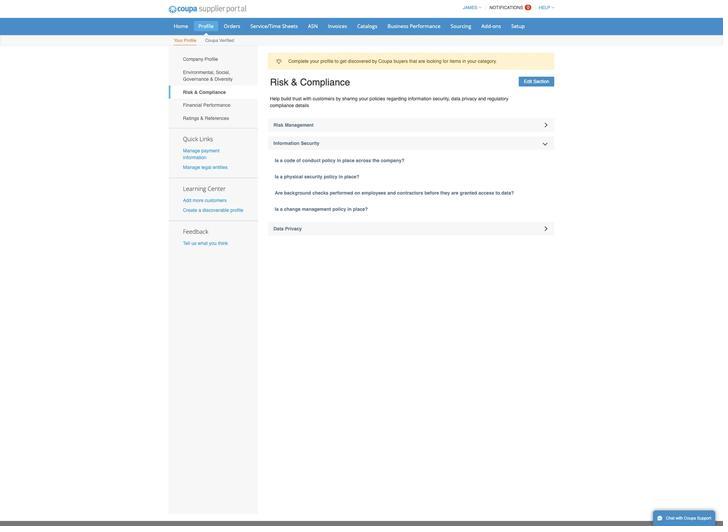 Task type: locate. For each thing, give the bounding box(es) containing it.
change
[[284, 207, 301, 212]]

compliance
[[300, 77, 350, 88], [199, 90, 226, 95]]

help link
[[536, 5, 554, 10]]

1 vertical spatial risk & compliance
[[183, 90, 226, 95]]

data privacy button
[[268, 222, 554, 236]]

coupa left buyers
[[378, 59, 392, 64]]

profile inside alert
[[321, 59, 333, 64]]

profile left get
[[321, 59, 333, 64]]

1 horizontal spatial information
[[408, 96, 431, 101]]

0 horizontal spatial to
[[335, 59, 339, 64]]

1 vertical spatial by
[[336, 96, 341, 101]]

navigation
[[460, 1, 554, 14]]

place? down "place"
[[344, 174, 359, 180]]

learning
[[183, 185, 206, 193]]

& down governance
[[194, 90, 198, 95]]

0 horizontal spatial your
[[310, 59, 319, 64]]

1 vertical spatial and
[[387, 190, 396, 196]]

manage for manage payment information
[[183, 148, 200, 153]]

profile right your
[[184, 38, 196, 43]]

by inside alert
[[372, 59, 377, 64]]

1 horizontal spatial with
[[676, 517, 683, 521]]

0 horizontal spatial customers
[[205, 198, 227, 203]]

policy for security
[[324, 174, 337, 180]]

1 vertical spatial manage
[[183, 165, 200, 170]]

is left code
[[275, 158, 279, 163]]

are for granted
[[451, 190, 459, 196]]

help inside help build trust with customers by sharing your policies regarding information security, data privacy and regulatory compliance details
[[270, 96, 280, 101]]

your left the category.
[[467, 59, 477, 64]]

1 vertical spatial performance
[[203, 103, 230, 108]]

help inside navigation
[[539, 5, 550, 10]]

discovered
[[348, 59, 371, 64]]

manage payment information
[[183, 148, 220, 160]]

& up trust
[[291, 77, 297, 88]]

1 horizontal spatial to
[[496, 190, 500, 196]]

help
[[539, 5, 550, 10], [270, 96, 280, 101]]

add
[[183, 198, 191, 203]]

access
[[479, 190, 494, 196]]

1 vertical spatial are
[[451, 190, 459, 196]]

1 vertical spatial with
[[676, 517, 683, 521]]

1 horizontal spatial and
[[478, 96, 486, 101]]

what
[[198, 241, 208, 246]]

1 horizontal spatial help
[[539, 5, 550, 10]]

more
[[193, 198, 204, 203]]

0 horizontal spatial risk & compliance
[[183, 90, 226, 95]]

edit
[[524, 79, 532, 84]]

entities
[[213, 165, 228, 170]]

by right discovered
[[372, 59, 377, 64]]

0 vertical spatial place?
[[344, 174, 359, 180]]

coupa
[[205, 38, 218, 43], [378, 59, 392, 64], [684, 517, 696, 521]]

0 horizontal spatial by
[[336, 96, 341, 101]]

a left code
[[280, 158, 283, 163]]

help up compliance
[[270, 96, 280, 101]]

policy
[[322, 158, 336, 163], [324, 174, 337, 180], [332, 207, 346, 212]]

1 vertical spatial help
[[270, 96, 280, 101]]

coupa supplier portal image
[[164, 1, 251, 18]]

on
[[355, 190, 360, 196]]

information up the manage legal entities link
[[183, 155, 206, 160]]

compliance
[[270, 103, 294, 108]]

place? down "on"
[[353, 207, 368, 212]]

2 vertical spatial is
[[275, 207, 279, 212]]

customers
[[313, 96, 335, 101], [205, 198, 227, 203]]

1 manage from the top
[[183, 148, 200, 153]]

add-ons link
[[477, 21, 506, 31]]

profile right discoverable
[[230, 208, 243, 213]]

navigation containing notifications 0
[[460, 1, 554, 14]]

a right create
[[199, 208, 201, 213]]

0 vertical spatial compliance
[[300, 77, 350, 88]]

company?
[[381, 158, 405, 163]]

help right 0
[[539, 5, 550, 10]]

to left data?
[[496, 190, 500, 196]]

performance for business performance
[[410, 23, 441, 29]]

details
[[295, 103, 309, 108]]

complete your profile to get discovered by coupa buyers that are looking for items in your category.
[[288, 59, 497, 64]]

a for change
[[280, 207, 283, 212]]

financial
[[183, 103, 202, 108]]

0 horizontal spatial performance
[[203, 103, 230, 108]]

discoverable
[[202, 208, 229, 213]]

manage left the legal at the left top of page
[[183, 165, 200, 170]]

your right complete
[[310, 59, 319, 64]]

edit section link
[[519, 77, 554, 87]]

place? for is a physical security policy in place?
[[344, 174, 359, 180]]

compliance up 'financial performance' link
[[199, 90, 226, 95]]

are
[[275, 190, 283, 196]]

by inside help build trust with customers by sharing your policies regarding information security, data privacy and regulatory compliance details
[[336, 96, 341, 101]]

2 vertical spatial coupa
[[684, 517, 696, 521]]

james
[[463, 5, 478, 10]]

0 vertical spatial by
[[372, 59, 377, 64]]

with right chat
[[676, 517, 683, 521]]

1 horizontal spatial compliance
[[300, 77, 350, 88]]

0 vertical spatial is
[[275, 158, 279, 163]]

1 horizontal spatial profile
[[321, 59, 333, 64]]

manage down quick
[[183, 148, 200, 153]]

2 vertical spatial risk
[[273, 122, 283, 128]]

0 vertical spatial performance
[[410, 23, 441, 29]]

0 vertical spatial policy
[[322, 158, 336, 163]]

setup link
[[507, 21, 529, 31]]

build
[[281, 96, 291, 101]]

risk & compliance up financial performance
[[183, 90, 226, 95]]

business
[[388, 23, 409, 29]]

information security button
[[268, 137, 554, 150]]

0 horizontal spatial compliance
[[199, 90, 226, 95]]

coupa inside button
[[684, 517, 696, 521]]

0 vertical spatial profile
[[321, 59, 333, 64]]

section
[[534, 79, 549, 84]]

risk up build
[[270, 77, 289, 88]]

are
[[418, 59, 425, 64], [451, 190, 459, 196]]

profile up environmental, social, governance & diversity link
[[205, 57, 218, 62]]

0 vertical spatial and
[[478, 96, 486, 101]]

catalogs
[[357, 23, 377, 29]]

catalogs link
[[353, 21, 382, 31]]

coupa left support
[[684, 517, 696, 521]]

1 horizontal spatial performance
[[410, 23, 441, 29]]

information security heading
[[268, 137, 554, 150]]

coupa inside alert
[[378, 59, 392, 64]]

1 horizontal spatial your
[[359, 96, 368, 101]]

1 horizontal spatial coupa
[[378, 59, 392, 64]]

0 vertical spatial with
[[303, 96, 311, 101]]

0 vertical spatial customers
[[313, 96, 335, 101]]

policy down "performed"
[[332, 207, 346, 212]]

data
[[451, 96, 461, 101]]

sharing
[[342, 96, 358, 101]]

0 vertical spatial coupa
[[205, 38, 218, 43]]

risk up financial
[[183, 90, 193, 95]]

1 vertical spatial policy
[[324, 174, 337, 180]]

0 horizontal spatial with
[[303, 96, 311, 101]]

manage inside manage payment information
[[183, 148, 200, 153]]

are right that
[[418, 59, 425, 64]]

get
[[340, 59, 347, 64]]

add more customers link
[[183, 198, 227, 203]]

1 horizontal spatial are
[[451, 190, 459, 196]]

& right the ratings
[[200, 116, 204, 121]]

1 vertical spatial risk
[[183, 90, 193, 95]]

is left change
[[275, 207, 279, 212]]

with
[[303, 96, 311, 101], [676, 517, 683, 521]]

regulatory
[[487, 96, 508, 101]]

risk down compliance
[[273, 122, 283, 128]]

they
[[440, 190, 450, 196]]

manage
[[183, 148, 200, 153], [183, 165, 200, 170]]

customers up discoverable
[[205, 198, 227, 203]]

1 vertical spatial place?
[[353, 207, 368, 212]]

a for code
[[280, 158, 283, 163]]

in
[[462, 59, 466, 64], [337, 158, 341, 163], [339, 174, 343, 180], [347, 207, 352, 212]]

1 vertical spatial is
[[275, 174, 279, 180]]

service/time
[[250, 23, 281, 29]]

0 horizontal spatial help
[[270, 96, 280, 101]]

sourcing
[[451, 23, 471, 29]]

looking
[[427, 59, 442, 64]]

profile down coupa supplier portal "image"
[[198, 23, 214, 29]]

compliance down get
[[300, 77, 350, 88]]

0 vertical spatial are
[[418, 59, 425, 64]]

0 horizontal spatial information
[[183, 155, 206, 160]]

manage for manage legal entities
[[183, 165, 200, 170]]

2 is from the top
[[275, 174, 279, 180]]

risk & compliance up trust
[[270, 77, 350, 88]]

3 is from the top
[[275, 207, 279, 212]]

help for help
[[539, 5, 550, 10]]

1 vertical spatial to
[[496, 190, 500, 196]]

and right privacy on the right top of page
[[478, 96, 486, 101]]

performance up references
[[203, 103, 230, 108]]

to
[[335, 59, 339, 64], [496, 190, 500, 196]]

your inside help build trust with customers by sharing your policies regarding information security, data privacy and regulatory compliance details
[[359, 96, 368, 101]]

coupa left verified
[[205, 38, 218, 43]]

information security
[[273, 141, 320, 146]]

are right they
[[451, 190, 459, 196]]

your profile link
[[174, 37, 197, 45]]

performance right business
[[410, 23, 441, 29]]

customers inside help build trust with customers by sharing your policies regarding information security, data privacy and regulatory compliance details
[[313, 96, 335, 101]]

to left get
[[335, 59, 339, 64]]

1 vertical spatial profile
[[230, 208, 243, 213]]

customers left sharing
[[313, 96, 335, 101]]

risk management
[[273, 122, 314, 128]]

0 horizontal spatial are
[[418, 59, 425, 64]]

by left sharing
[[336, 96, 341, 101]]

legal
[[201, 165, 211, 170]]

1 vertical spatial information
[[183, 155, 206, 160]]

0 vertical spatial risk & compliance
[[270, 77, 350, 88]]

is for is a code of conduct policy in place across the company?
[[275, 158, 279, 163]]

information left security,
[[408, 96, 431, 101]]

profile
[[198, 23, 214, 29], [184, 38, 196, 43], [205, 57, 218, 62]]

0 horizontal spatial coupa
[[205, 38, 218, 43]]

create a discoverable profile
[[183, 208, 243, 213]]

0 vertical spatial to
[[335, 59, 339, 64]]

chat with coupa support button
[[653, 511, 716, 527]]

are inside alert
[[418, 59, 425, 64]]

a for physical
[[280, 174, 283, 180]]

2 horizontal spatial coupa
[[684, 517, 696, 521]]

1 vertical spatial compliance
[[199, 90, 226, 95]]

environmental, social, governance & diversity
[[183, 70, 233, 82]]

1 horizontal spatial by
[[372, 59, 377, 64]]

company profile
[[183, 57, 218, 62]]

ratings & references
[[183, 116, 229, 121]]

1 horizontal spatial customers
[[313, 96, 335, 101]]

references
[[205, 116, 229, 121]]

performance
[[410, 23, 441, 29], [203, 103, 230, 108]]

with up details
[[303, 96, 311, 101]]

0 vertical spatial information
[[408, 96, 431, 101]]

0 vertical spatial risk
[[270, 77, 289, 88]]

and right employees
[[387, 190, 396, 196]]

your right sharing
[[359, 96, 368, 101]]

2 vertical spatial policy
[[332, 207, 346, 212]]

0 vertical spatial help
[[539, 5, 550, 10]]

policy right conduct
[[322, 158, 336, 163]]

1 vertical spatial coupa
[[378, 59, 392, 64]]

1 vertical spatial profile
[[184, 38, 196, 43]]

information inside manage payment information
[[183, 155, 206, 160]]

0 vertical spatial profile
[[198, 23, 214, 29]]

& left diversity
[[210, 76, 213, 82]]

1 vertical spatial customers
[[205, 198, 227, 203]]

setup
[[511, 23, 525, 29]]

a left physical
[[280, 174, 283, 180]]

a left change
[[280, 207, 283, 212]]

chat
[[666, 517, 675, 521]]

in right items
[[462, 59, 466, 64]]

2 manage from the top
[[183, 165, 200, 170]]

2 vertical spatial profile
[[205, 57, 218, 62]]

policy right the security
[[324, 174, 337, 180]]

is up 'are'
[[275, 174, 279, 180]]

orders
[[224, 23, 240, 29]]

1 is from the top
[[275, 158, 279, 163]]

0 vertical spatial manage
[[183, 148, 200, 153]]

performance for financial performance
[[203, 103, 230, 108]]



Task type: vqa. For each thing, say whether or not it's contained in the screenshot.
LEARN MORE
no



Task type: describe. For each thing, give the bounding box(es) containing it.
feedback
[[183, 228, 208, 236]]

ons
[[493, 23, 501, 29]]

support
[[697, 517, 711, 521]]

across
[[356, 158, 371, 163]]

background
[[284, 190, 311, 196]]

coupa verified
[[205, 38, 234, 43]]

2 horizontal spatial your
[[467, 59, 477, 64]]

sheets
[[282, 23, 298, 29]]

home link
[[169, 21, 193, 31]]

tell
[[183, 241, 190, 246]]

data privacy heading
[[268, 222, 554, 236]]

data privacy
[[273, 226, 302, 232]]

privacy
[[285, 226, 302, 232]]

in inside alert
[[462, 59, 466, 64]]

create
[[183, 208, 197, 213]]

orders link
[[219, 21, 245, 31]]

that
[[409, 59, 417, 64]]

manage legal entities
[[183, 165, 228, 170]]

tell us what you think button
[[183, 240, 228, 247]]

and inside help build trust with customers by sharing your policies regarding information security, data privacy and regulatory compliance details
[[478, 96, 486, 101]]

notifications 0
[[490, 5, 530, 10]]

us
[[191, 241, 196, 246]]

& inside environmental, social, governance & diversity
[[210, 76, 213, 82]]

0 horizontal spatial profile
[[230, 208, 243, 213]]

invoices link
[[324, 21, 352, 31]]

profile for your profile
[[184, 38, 196, 43]]

is for is a change management policy in place?
[[275, 207, 279, 212]]

home
[[174, 23, 188, 29]]

verified
[[219, 38, 234, 43]]

is for is a physical security policy in place?
[[275, 174, 279, 180]]

policies
[[370, 96, 385, 101]]

are for looking
[[418, 59, 425, 64]]

service/time sheets link
[[246, 21, 302, 31]]

category.
[[478, 59, 497, 64]]

create a discoverable profile link
[[183, 208, 243, 213]]

risk management button
[[268, 118, 554, 132]]

performed
[[330, 190, 353, 196]]

manage legal entities link
[[183, 165, 228, 170]]

data
[[273, 226, 284, 232]]

0
[[527, 5, 530, 10]]

service/time sheets
[[250, 23, 298, 29]]

employees
[[362, 190, 386, 196]]

with inside button
[[676, 517, 683, 521]]

1 horizontal spatial risk & compliance
[[270, 77, 350, 88]]

profile for company profile
[[205, 57, 218, 62]]

invoices
[[328, 23, 347, 29]]

checks
[[312, 190, 329, 196]]

ratings & references link
[[169, 112, 258, 125]]

for
[[443, 59, 448, 64]]

your profile
[[174, 38, 196, 43]]

regarding
[[387, 96, 407, 101]]

0 horizontal spatial and
[[387, 190, 396, 196]]

social,
[[216, 70, 230, 75]]

to inside alert
[[335, 59, 339, 64]]

with inside help build trust with customers by sharing your policies regarding information security, data privacy and regulatory compliance details
[[303, 96, 311, 101]]

notifications
[[490, 5, 523, 10]]

risk inside dropdown button
[[273, 122, 283, 128]]

ratings
[[183, 116, 199, 121]]

risk & compliance link
[[169, 86, 258, 99]]

is a change management policy in place?
[[275, 207, 368, 212]]

your
[[174, 38, 183, 43]]

asn link
[[304, 21, 322, 31]]

help for help build trust with customers by sharing your policies regarding information security, data privacy and regulatory compliance details
[[270, 96, 280, 101]]

before
[[425, 190, 439, 196]]

payment
[[201, 148, 220, 153]]

a for discoverable
[[199, 208, 201, 213]]

place
[[342, 158, 355, 163]]

company profile link
[[169, 53, 258, 66]]

coupa verified link
[[205, 37, 234, 45]]

is a code of conduct policy in place across the company?
[[275, 158, 405, 163]]

think
[[218, 241, 228, 246]]

sourcing link
[[446, 21, 476, 31]]

financial performance
[[183, 103, 230, 108]]

asn
[[308, 23, 318, 29]]

quick
[[183, 135, 198, 143]]

coupa inside "link"
[[205, 38, 218, 43]]

conduct
[[302, 158, 321, 163]]

code
[[284, 158, 295, 163]]

financial performance link
[[169, 99, 258, 112]]

information inside help build trust with customers by sharing your policies regarding information security, data privacy and regulatory compliance details
[[408, 96, 431, 101]]

policy for management
[[332, 207, 346, 212]]

in left "place"
[[337, 158, 341, 163]]

add more customers
[[183, 198, 227, 203]]

the
[[372, 158, 380, 163]]

you
[[209, 241, 217, 246]]

management
[[302, 207, 331, 212]]

physical
[[284, 174, 303, 180]]

risk management heading
[[268, 118, 554, 132]]

manage payment information link
[[183, 148, 220, 160]]

in up "performed"
[[339, 174, 343, 180]]

james link
[[460, 5, 482, 10]]

security,
[[433, 96, 450, 101]]

of
[[296, 158, 301, 163]]

contractors
[[397, 190, 423, 196]]

privacy
[[462, 96, 477, 101]]

add-
[[482, 23, 493, 29]]

buyers
[[394, 59, 408, 64]]

information
[[273, 141, 300, 146]]

in down "performed"
[[347, 207, 352, 212]]

is a physical security policy in place?
[[275, 174, 359, 180]]

complete your profile to get discovered by coupa buyers that are looking for items in your category. alert
[[268, 53, 554, 70]]

management
[[285, 122, 314, 128]]

environmental,
[[183, 70, 215, 75]]

items
[[450, 59, 461, 64]]

place? for is a change management policy in place?
[[353, 207, 368, 212]]

environmental, social, governance & diversity link
[[169, 66, 258, 86]]



